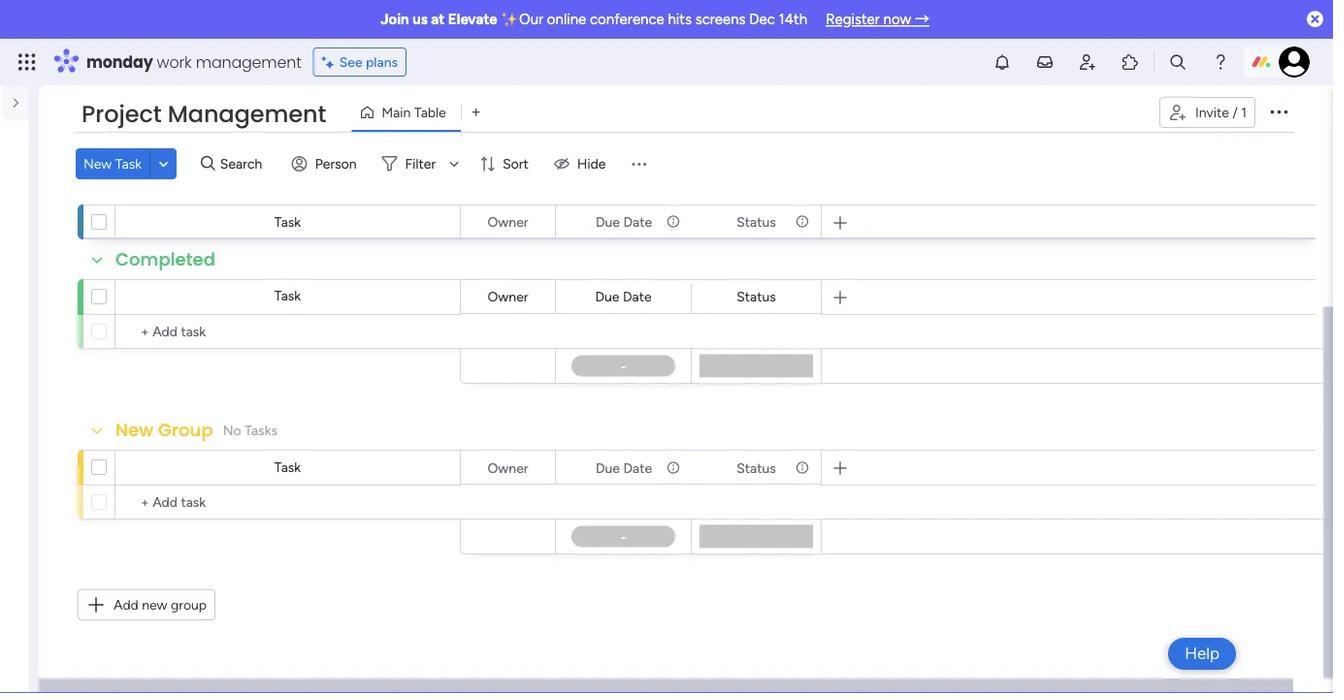 Task type: describe. For each thing, give the bounding box(es) containing it.
join
[[381, 11, 409, 28]]

at
[[431, 11, 445, 28]]

to
[[115, 173, 137, 197]]

invite / 1
[[1195, 104, 1247, 121]]

management
[[196, 51, 301, 73]]

add new group button
[[78, 590, 216, 621]]

status for completed
[[737, 289, 776, 306]]

see
[[339, 54, 363, 70]]

new for new task
[[83, 156, 112, 172]]

invite / 1 button
[[1160, 97, 1256, 128]]

home image
[[17, 103, 37, 122]]

add
[[114, 597, 139, 614]]

new task button
[[76, 148, 149, 180]]

filter
[[405, 156, 436, 172]]

date for the due date field for second column information icon from the bottom
[[623, 213, 652, 230]]

menu image
[[629, 154, 649, 174]]

container image
[[18, 193, 38, 212]]

v2 search image
[[201, 153, 215, 175]]

2 column information image from the top
[[795, 460, 810, 476]]

now
[[884, 11, 911, 28]]

table
[[414, 104, 446, 121]]

screens
[[695, 11, 746, 28]]

/
[[1233, 104, 1238, 121]]

Search field
[[215, 150, 273, 178]]

to do
[[115, 173, 165, 197]]

3 status field from the top
[[732, 458, 781, 479]]

dec
[[749, 11, 775, 28]]

inbox image
[[1035, 52, 1055, 72]]

status for to do
[[737, 213, 776, 230]]

elevate
[[448, 11, 497, 28]]

new
[[142, 597, 167, 614]]

1 column information image from the top
[[795, 214, 810, 229]]

status field for completed
[[732, 287, 781, 308]]

hide
[[577, 156, 606, 172]]

2 due date field from the top
[[591, 287, 657, 308]]

angle down image
[[159, 157, 168, 171]]

person
[[315, 156, 357, 172]]

hide button
[[546, 148, 618, 180]]

1 column information image from the top
[[666, 214, 681, 229]]

2 due date from the top
[[596, 289, 652, 306]]

help
[[1185, 644, 1220, 664]]

new task
[[83, 156, 142, 172]]

owner field for new group
[[483, 458, 533, 479]]

due date field for second column information icon from the bottom
[[591, 211, 657, 232]]

do
[[141, 173, 165, 197]]

project
[[82, 98, 162, 131]]

apps image
[[1121, 52, 1140, 72]]

task inside button
[[115, 156, 142, 172]]

see plans
[[339, 54, 398, 70]]

2 owner from the top
[[488, 289, 528, 306]]

add view image
[[472, 106, 480, 120]]

online
[[547, 11, 586, 28]]

owner field for to do
[[483, 211, 533, 232]]

3 status from the top
[[737, 460, 776, 476]]

1
[[1241, 104, 1247, 121]]



Task type: vqa. For each thing, say whether or not it's contained in the screenshot.
Project Management "list box"
no



Task type: locate. For each thing, give the bounding box(es) containing it.
→
[[915, 11, 930, 28]]

options image
[[1267, 100, 1291, 123]]

date for 2nd the due date field from the bottom of the page
[[623, 289, 652, 306]]

new inside field
[[115, 418, 154, 443]]

help button
[[1168, 639, 1236, 671]]

new left group in the bottom of the page
[[115, 418, 154, 443]]

status
[[737, 213, 776, 230], [737, 289, 776, 306], [737, 460, 776, 476]]

owner
[[488, 213, 528, 230], [488, 289, 528, 306], [488, 460, 528, 476]]

3 owner field from the top
[[483, 458, 533, 479]]

1 vertical spatial + add task text field
[[125, 491, 451, 514]]

monday
[[86, 51, 153, 73]]

2 column information image from the top
[[666, 460, 681, 476]]

2 vertical spatial status field
[[732, 458, 781, 479]]

2 vertical spatial due date field
[[591, 458, 657, 479]]

option
[[0, 271, 29, 275]]

2 status field from the top
[[732, 287, 781, 308]]

completed
[[115, 247, 215, 272]]

main
[[382, 104, 411, 121]]

hits
[[668, 11, 692, 28]]

conference
[[590, 11, 664, 28]]

work
[[157, 51, 192, 73]]

person button
[[284, 148, 368, 180]]

add new group
[[114, 597, 207, 614]]

1 due from the top
[[596, 213, 620, 230]]

register
[[826, 11, 880, 28]]

filter button
[[374, 148, 466, 180]]

0 vertical spatial status
[[737, 213, 776, 230]]

1 due date from the top
[[596, 213, 652, 230]]

monday work management
[[86, 51, 301, 73]]

arrow down image
[[443, 152, 466, 176]]

due date field for first column information icon from the bottom of the page
[[591, 458, 657, 479]]

new inside button
[[83, 156, 112, 172]]

sort button
[[472, 148, 540, 180]]

1 vertical spatial status field
[[732, 287, 781, 308]]

new for new group
[[115, 418, 154, 443]]

3 date from the top
[[623, 460, 652, 476]]

1 owner field from the top
[[483, 211, 533, 232]]

2 date from the top
[[623, 289, 652, 306]]

group
[[158, 418, 213, 443]]

1 vertical spatial due
[[596, 289, 620, 306]]

task for completed
[[274, 289, 301, 305]]

2 + add task text field from the top
[[125, 491, 451, 514]]

Project Management field
[[77, 98, 331, 131]]

register now →
[[826, 11, 930, 28]]

1 vertical spatial date
[[623, 289, 652, 306]]

0 vertical spatial due date field
[[591, 211, 657, 232]]

bob builder image
[[1279, 47, 1310, 78]]

2 vertical spatial due
[[596, 460, 620, 476]]

0 vertical spatial new
[[83, 156, 112, 172]]

my work image
[[17, 137, 35, 155]]

3 due date from the top
[[596, 460, 652, 476]]

notifications image
[[993, 52, 1012, 72]]

2 vertical spatial status
[[737, 460, 776, 476]]

0 vertical spatial date
[[623, 213, 652, 230]]

date for the due date field corresponding to first column information icon from the bottom of the page
[[623, 460, 652, 476]]

invite members image
[[1078, 52, 1097, 72]]

Status field
[[732, 211, 781, 232], [732, 287, 781, 308], [732, 458, 781, 479]]

2 vertical spatial owner field
[[483, 458, 533, 479]]

3 owner from the top
[[488, 460, 528, 476]]

1 owner from the top
[[488, 213, 528, 230]]

new
[[83, 156, 112, 172], [115, 418, 154, 443]]

us
[[413, 11, 428, 28]]

sort
[[503, 156, 529, 172]]

1 vertical spatial column information image
[[795, 460, 810, 476]]

Owner field
[[483, 211, 533, 232], [483, 287, 533, 308], [483, 458, 533, 479]]

2 owner field from the top
[[483, 287, 533, 308]]

To Do field
[[111, 173, 170, 198]]

0 vertical spatial status field
[[732, 211, 781, 232]]

list box
[[0, 268, 39, 567]]

date
[[623, 213, 652, 230], [623, 289, 652, 306], [623, 460, 652, 476]]

1 status field from the top
[[732, 211, 781, 232]]

Completed field
[[111, 247, 220, 273]]

help image
[[1211, 52, 1230, 72]]

due date
[[596, 213, 652, 230], [596, 289, 652, 306], [596, 460, 652, 476]]

our
[[519, 11, 544, 28]]

0 vertical spatial column information image
[[666, 214, 681, 229]]

0 vertical spatial column information image
[[795, 214, 810, 229]]

3 due date field from the top
[[591, 458, 657, 479]]

status field for to do
[[732, 211, 781, 232]]

0 horizontal spatial new
[[83, 156, 112, 172]]

3 due from the top
[[596, 460, 620, 476]]

1 vertical spatial new
[[115, 418, 154, 443]]

Due Date field
[[591, 211, 657, 232], [591, 287, 657, 308], [591, 458, 657, 479]]

1 vertical spatial due date
[[596, 289, 652, 306]]

search everything image
[[1168, 52, 1188, 72]]

task
[[115, 156, 142, 172], [274, 214, 301, 230], [274, 289, 301, 305], [274, 459, 301, 476]]

1 horizontal spatial new
[[115, 418, 154, 443]]

0 vertical spatial + add task text field
[[125, 320, 451, 344]]

14th
[[779, 11, 807, 28]]

register now → link
[[826, 11, 930, 28]]

new group
[[115, 418, 213, 443]]

2 due from the top
[[596, 289, 620, 306]]

new up to do 'field'
[[83, 156, 112, 172]]

join us at elevate ✨ our online conference hits screens dec 14th
[[381, 11, 807, 28]]

select product image
[[17, 52, 37, 72]]

0 vertical spatial owner
[[488, 213, 528, 230]]

New Group field
[[111, 418, 218, 443]]

group
[[171, 597, 207, 614]]

see plans button
[[313, 48, 407, 77]]

1 vertical spatial due date field
[[591, 287, 657, 308]]

2 vertical spatial date
[[623, 460, 652, 476]]

✨
[[501, 11, 516, 28]]

1 vertical spatial owner
[[488, 289, 528, 306]]

1 + add task text field from the top
[[125, 320, 451, 344]]

+ Add task text field
[[125, 320, 451, 344], [125, 491, 451, 514]]

0 vertical spatial owner field
[[483, 211, 533, 232]]

2 vertical spatial due date
[[596, 460, 652, 476]]

invite
[[1195, 104, 1229, 121]]

plans
[[366, 54, 398, 70]]

2 vertical spatial owner
[[488, 460, 528, 476]]

1 vertical spatial owner field
[[483, 287, 533, 308]]

main table button
[[352, 97, 461, 128]]

due
[[596, 213, 620, 230], [596, 289, 620, 306], [596, 460, 620, 476]]

0 vertical spatial due
[[596, 213, 620, 230]]

workspace options image
[[19, 192, 39, 212]]

task for new group
[[274, 459, 301, 476]]

1 vertical spatial column information image
[[666, 460, 681, 476]]

1 due date field from the top
[[591, 211, 657, 232]]

0 vertical spatial due date
[[596, 213, 652, 230]]

main table
[[382, 104, 446, 121]]

management
[[168, 98, 326, 131]]

column information image
[[666, 214, 681, 229], [666, 460, 681, 476]]

task for to do
[[274, 214, 301, 230]]

owner for group
[[488, 460, 528, 476]]

project management
[[82, 98, 326, 131]]

2 status from the top
[[737, 289, 776, 306]]

1 status from the top
[[737, 213, 776, 230]]

column information image
[[795, 214, 810, 229], [795, 460, 810, 476]]

1 vertical spatial status
[[737, 289, 776, 306]]

owner for do
[[488, 213, 528, 230]]

1 date from the top
[[623, 213, 652, 230]]



